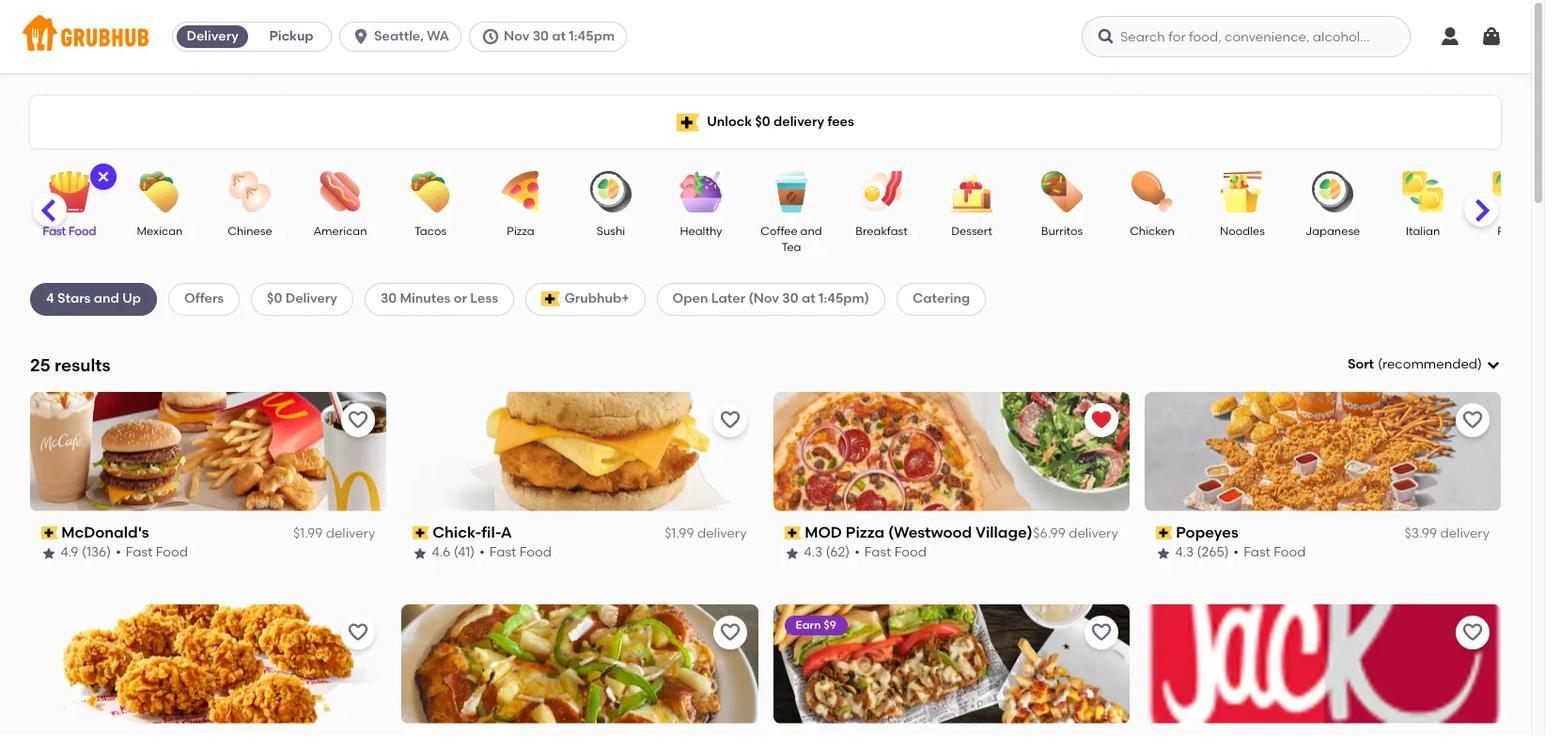 Task type: describe. For each thing, give the bounding box(es) containing it.
svg image inside field
[[1487, 357, 1502, 373]]

burritos image
[[1030, 171, 1095, 213]]

grubhub plus flag logo image for grubhub+
[[542, 292, 561, 307]]

save this restaurant button for kfc logo
[[342, 616, 375, 649]]

4.3 for mod pizza (westwood village)
[[804, 545, 823, 561]]

svg image inside the seattle, wa button
[[352, 27, 371, 46]]

star icon image for mod pizza (westwood village)
[[785, 546, 800, 561]]

chicken
[[1130, 225, 1175, 238]]

stars
[[57, 291, 91, 307]]

a
[[502, 524, 513, 541]]

0 vertical spatial $0
[[755, 114, 771, 130]]

less
[[470, 291, 499, 307]]

• for mcdonald's
[[116, 545, 121, 561]]

$9
[[824, 618, 837, 632]]

nov 30 at 1:45pm
[[504, 28, 615, 44]]

subscription pass image for chick-fil-a
[[413, 527, 430, 540]]

american
[[314, 225, 367, 238]]

open later (nov 30 at 1:45pm)
[[673, 291, 870, 307]]

1 vertical spatial svg image
[[96, 169, 111, 184]]

sushi
[[597, 225, 625, 238]]

pasta image
[[1481, 171, 1546, 213]]

healthy
[[680, 225, 723, 238]]

delivery inside button
[[187, 28, 239, 44]]

burritos
[[1042, 225, 1083, 238]]

food for popeyes
[[1274, 545, 1307, 561]]

save this restaurant image for popeyes logo
[[1462, 409, 1485, 431]]

25 results
[[30, 354, 111, 376]]

1 vertical spatial at
[[802, 291, 816, 307]]

noodles image
[[1210, 171, 1276, 213]]

noodles
[[1221, 225, 1266, 238]]

2 horizontal spatial 30
[[783, 291, 799, 307]]

japanese image
[[1300, 171, 1366, 213]]

chinese
[[228, 225, 272, 238]]

save this restaurant image for mcdonald's
[[347, 409, 370, 431]]

village)
[[976, 524, 1033, 541]]

later
[[712, 291, 746, 307]]

mcdonald's
[[62, 524, 150, 541]]

round table pizza logo image
[[402, 604, 758, 724]]

food down fast food image
[[69, 225, 96, 238]]

tacos
[[415, 225, 447, 238]]

kfc logo image
[[30, 604, 387, 724]]

pasta
[[1498, 225, 1529, 238]]

• fast food for mcdonald's
[[116, 545, 188, 561]]

none field containing sort
[[1348, 355, 1502, 375]]

(136)
[[82, 545, 112, 561]]

fast down fast food image
[[43, 225, 66, 238]]

fast for chick-fil-a
[[490, 545, 517, 561]]

chick-fil-a
[[433, 524, 513, 541]]

Search for food, convenience, alcohol... search field
[[1082, 16, 1411, 57]]

seattle, wa button
[[340, 22, 469, 52]]

popeyes
[[1177, 524, 1239, 541]]

star icon image for mcdonald's
[[41, 546, 56, 561]]

mcdonald's logo image
[[30, 392, 387, 511]]

japanese
[[1306, 225, 1361, 238]]

1:45pm
[[569, 28, 615, 44]]

unlock $0 delivery fees
[[707, 114, 855, 130]]

jack in the box logo image
[[1145, 604, 1501, 724]]

seattle,
[[374, 28, 424, 44]]

save this restaurant button for round table pizza logo
[[713, 616, 747, 649]]

25
[[30, 354, 50, 376]]

recommended
[[1383, 356, 1478, 372]]

mexican image
[[127, 171, 193, 213]]

1 vertical spatial pizza
[[846, 524, 885, 541]]

delivery button
[[173, 22, 252, 52]]

fast for mcdonald's
[[126, 545, 153, 561]]

30 inside button
[[533, 28, 549, 44]]

at inside button
[[552, 28, 566, 44]]

sort ( recommended )
[[1348, 356, 1483, 372]]

pickup button
[[252, 22, 331, 52]]

minutes
[[400, 291, 451, 307]]

grubhub plus flag logo image for unlock $0 delivery fees
[[677, 113, 700, 131]]

delivery for popeyes
[[1441, 526, 1490, 542]]

food for mod pizza (westwood village)
[[895, 545, 927, 561]]

breakfast
[[856, 225, 908, 238]]

mod pizza (westwood village)
[[805, 524, 1033, 541]]

coffee and tea
[[761, 225, 822, 254]]

popeyes logo image
[[1145, 392, 1502, 511]]

star icon image for chick-fil-a
[[413, 546, 428, 561]]

food for mcdonald's
[[156, 545, 188, 561]]

$6.99
[[1034, 526, 1066, 542]]

italian
[[1406, 225, 1441, 238]]

$1.99 delivery for chick-fil-a
[[665, 526, 747, 542]]

fast for mod pizza (westwood village)
[[865, 545, 892, 561]]

chinese image
[[217, 171, 283, 213]]



Task type: locate. For each thing, give the bounding box(es) containing it.
• for mod pizza (westwood village)
[[855, 545, 860, 561]]

0 horizontal spatial subscription pass image
[[41, 527, 58, 540]]

svg image
[[1440, 25, 1462, 48], [96, 169, 111, 184], [1487, 357, 1502, 373]]

star icon image for popeyes
[[1156, 546, 1171, 561]]

food right (265)
[[1274, 545, 1307, 561]]

saved restaurant image
[[1090, 409, 1113, 431]]

0 vertical spatial grubhub plus flag logo image
[[677, 113, 700, 131]]

0 vertical spatial at
[[552, 28, 566, 44]]

)
[[1478, 356, 1483, 372]]

1 • from the left
[[116, 545, 121, 561]]

main navigation navigation
[[0, 0, 1532, 73]]

results
[[55, 354, 111, 376]]

2 • from the left
[[480, 545, 486, 561]]

offers
[[184, 291, 224, 307]]

delivery
[[187, 28, 239, 44], [286, 291, 338, 307]]

$3.99
[[1405, 526, 1438, 542]]

save this restaurant image for kfc logo
[[347, 621, 370, 644]]

and left up
[[94, 291, 119, 307]]

4 • from the left
[[1234, 545, 1240, 561]]

1 • fast food from the left
[[116, 545, 188, 561]]

30
[[533, 28, 549, 44], [381, 291, 397, 307], [783, 291, 799, 307]]

mod pizza (westwood village) logo image
[[773, 392, 1130, 511]]

subscription pass image for mcdonald's
[[41, 527, 58, 540]]

fast down the a
[[490, 545, 517, 561]]

• for chick-fil-a
[[480, 545, 486, 561]]

3 • fast food from the left
[[855, 545, 927, 561]]

• fast food down mod pizza (westwood village)
[[855, 545, 927, 561]]

0 horizontal spatial 30
[[381, 291, 397, 307]]

healthy image
[[669, 171, 734, 213]]

tacos image
[[398, 171, 464, 213]]

4 stars and up
[[46, 291, 141, 307]]

mod
[[805, 524, 842, 541]]

0 horizontal spatial subscription pass image
[[413, 527, 430, 540]]

$1.99
[[293, 526, 323, 542], [665, 526, 694, 542]]

$0
[[755, 114, 771, 130], [267, 291, 282, 307]]

1 vertical spatial delivery
[[286, 291, 338, 307]]

$0 right the "offers"
[[267, 291, 282, 307]]

delivery for mcdonald's
[[326, 526, 375, 542]]

$1.99 delivery
[[293, 526, 375, 542], [665, 526, 747, 542]]

30 right nov at the left top of the page
[[533, 28, 549, 44]]

4.3 down mod
[[804, 545, 823, 561]]

1 horizontal spatial grubhub plus flag logo image
[[677, 113, 700, 131]]

subscription pass image
[[413, 527, 430, 540], [785, 527, 801, 540]]

delivery down american on the left top of page
[[286, 291, 338, 307]]

(westwood
[[888, 524, 973, 541]]

pizza
[[507, 225, 535, 238], [846, 524, 885, 541]]

3 • from the left
[[855, 545, 860, 561]]

sushi image
[[578, 171, 644, 213]]

up
[[122, 291, 141, 307]]

(265)
[[1198, 545, 1230, 561]]

0 horizontal spatial $1.99 delivery
[[293, 526, 375, 542]]

4.9 (136)
[[61, 545, 112, 561]]

(
[[1378, 356, 1383, 372]]

subscription pass image left mod
[[785, 527, 801, 540]]

fast
[[43, 225, 66, 238], [126, 545, 153, 561], [490, 545, 517, 561], [865, 545, 892, 561], [1244, 545, 1271, 561]]

1 vertical spatial grubhub plus flag logo image
[[542, 292, 561, 307]]

or
[[454, 291, 467, 307]]

1 horizontal spatial subscription pass image
[[785, 527, 801, 540]]

1 horizontal spatial 30
[[533, 28, 549, 44]]

2 $1.99 from the left
[[665, 526, 694, 542]]

subscription pass image left "mcdonald's"
[[41, 527, 58, 540]]

0 horizontal spatial delivery
[[187, 28, 239, 44]]

0 horizontal spatial 4.3
[[804, 545, 823, 561]]

1 subscription pass image from the left
[[413, 527, 430, 540]]

4.3 (265)
[[1176, 545, 1230, 561]]

at left 1:45pm)
[[802, 291, 816, 307]]

grubhub plus flag logo image left unlock at top
[[677, 113, 700, 131]]

open
[[673, 291, 708, 307]]

food down mod pizza (westwood village)
[[895, 545, 927, 561]]

save this restaurant image
[[1462, 409, 1485, 431], [347, 621, 370, 644], [1090, 621, 1113, 644], [1462, 621, 1485, 644]]

30 left minutes
[[381, 291, 397, 307]]

4
[[46, 291, 54, 307]]

2 • fast food from the left
[[480, 545, 553, 561]]

0 horizontal spatial svg image
[[96, 169, 111, 184]]

dessert
[[952, 225, 993, 238]]

save this restaurant image
[[347, 409, 370, 431], [719, 409, 741, 431], [719, 621, 741, 644]]

2 horizontal spatial svg image
[[1487, 357, 1502, 373]]

30 minutes or less
[[381, 291, 499, 307]]

1:45pm)
[[819, 291, 870, 307]]

grubhub+
[[565, 291, 630, 307]]

star icon image left 4.3 (265)
[[1156, 546, 1171, 561]]

0 horizontal spatial $1.99
[[293, 526, 323, 542]]

2 vertical spatial svg image
[[1487, 357, 1502, 373]]

• right (265)
[[1234, 545, 1240, 561]]

$1.99 for chick-fil-a
[[665, 526, 694, 542]]

4.3 left (265)
[[1176, 545, 1195, 561]]

1 horizontal spatial 4.3
[[1176, 545, 1195, 561]]

subscription pass image for popeyes
[[1156, 527, 1173, 540]]

• fast food down "mcdonald's"
[[116, 545, 188, 561]]

subscription pass image for mod pizza (westwood village)
[[785, 527, 801, 540]]

chicken image
[[1120, 171, 1186, 213]]

svg image
[[1481, 25, 1503, 48], [352, 27, 371, 46], [481, 27, 500, 46], [1097, 27, 1116, 46]]

sort
[[1348, 356, 1375, 372]]

food for chick-fil-a
[[520, 545, 553, 561]]

3 star icon image from the left
[[785, 546, 800, 561]]

• for popeyes
[[1234, 545, 1240, 561]]

4.3 for popeyes
[[1176, 545, 1195, 561]]

fast food
[[43, 225, 96, 238]]

save this restaurant button for popeyes logo
[[1456, 403, 1490, 437]]

(62)
[[826, 545, 850, 561]]

0 horizontal spatial and
[[94, 291, 119, 307]]

$1.99 delivery for mcdonald's
[[293, 526, 375, 542]]

dessert image
[[939, 171, 1005, 213]]

$3.99 delivery
[[1405, 526, 1490, 542]]

1 vertical spatial and
[[94, 291, 119, 307]]

chick-fil-a logo image
[[402, 392, 758, 511]]

delivery left pickup
[[187, 28, 239, 44]]

1 horizontal spatial pizza
[[846, 524, 885, 541]]

pizza up (62)
[[846, 524, 885, 541]]

mexican
[[137, 225, 183, 238]]

save this restaurant image for chick-fil-a
[[719, 409, 741, 431]]

None field
[[1348, 355, 1502, 375]]

save this restaurant button for chick-fil-a logo in the bottom left of the page
[[713, 403, 747, 437]]

2 4.3 from the left
[[1176, 545, 1195, 561]]

fast food image
[[37, 171, 102, 213]]

save this restaurant button
[[342, 403, 375, 437], [713, 403, 747, 437], [1456, 403, 1490, 437], [342, 616, 375, 649], [713, 616, 747, 649], [1085, 616, 1119, 649], [1456, 616, 1490, 649]]

nov
[[504, 28, 530, 44]]

grubhub plus flag logo image left grubhub+
[[542, 292, 561, 307]]

2 $1.99 delivery from the left
[[665, 526, 747, 542]]

breakfast image
[[849, 171, 915, 213]]

saved restaurant button
[[1085, 403, 1119, 437]]

30 right (nov
[[783, 291, 799, 307]]

• fast food for chick-fil-a
[[480, 545, 553, 561]]

$6.99 delivery
[[1034, 526, 1119, 542]]

4.9
[[61, 545, 79, 561]]

0 vertical spatial svg image
[[1440, 25, 1462, 48]]

$0 right unlock at top
[[755, 114, 771, 130]]

and inside coffee and tea
[[801, 225, 822, 238]]

svg image inside main navigation navigation
[[1440, 25, 1462, 48]]

• fast food right (265)
[[1234, 545, 1307, 561]]

and up tea
[[801, 225, 822, 238]]

subscription pass image
[[41, 527, 58, 540], [1156, 527, 1173, 540]]

2 subscription pass image from the left
[[1156, 527, 1173, 540]]

• right (62)
[[855, 545, 860, 561]]

nov 30 at 1:45pm button
[[469, 22, 635, 52]]

(41)
[[455, 545, 476, 561]]

star icon image left the 4.6
[[413, 546, 428, 561]]

delivery for chick-fil-a
[[698, 526, 747, 542]]

fees
[[828, 114, 855, 130]]

pickup
[[269, 28, 314, 44]]

4 • fast food from the left
[[1234, 545, 1307, 561]]

fast for popeyes
[[1244, 545, 1271, 561]]

star icon image left 4.3 (62)
[[785, 546, 800, 561]]

0 horizontal spatial pizza
[[507, 225, 535, 238]]

delivery for mod pizza (westwood village)
[[1069, 526, 1119, 542]]

earn
[[796, 618, 821, 632]]

chick-
[[433, 524, 482, 541]]

unlock
[[707, 114, 752, 130]]

american image
[[307, 171, 373, 213]]

pizza image
[[488, 171, 554, 213]]

italian image
[[1391, 171, 1456, 213]]

save this restaurant button for jack in the box logo
[[1456, 616, 1490, 649]]

0 horizontal spatial at
[[552, 28, 566, 44]]

•
[[116, 545, 121, 561], [480, 545, 486, 561], [855, 545, 860, 561], [1234, 545, 1240, 561]]

1 horizontal spatial subscription pass image
[[1156, 527, 1173, 540]]

• fast food
[[116, 545, 188, 561], [480, 545, 553, 561], [855, 545, 927, 561], [1234, 545, 1307, 561]]

1 star icon image from the left
[[41, 546, 56, 561]]

$1.99 for mcdonald's
[[293, 526, 323, 542]]

seattle, wa
[[374, 28, 449, 44]]

4.6
[[433, 545, 451, 561]]

1 horizontal spatial $1.99
[[665, 526, 694, 542]]

earn $9
[[796, 618, 837, 632]]

1 $1.99 delivery from the left
[[293, 526, 375, 542]]

0 vertical spatial delivery
[[187, 28, 239, 44]]

at left 1:45pm
[[552, 28, 566, 44]]

svg image inside nov 30 at 1:45pm button
[[481, 27, 500, 46]]

4.6 (41)
[[433, 545, 476, 561]]

1 horizontal spatial svg image
[[1440, 25, 1462, 48]]

star icon image left 4.9
[[41, 546, 56, 561]]

0 vertical spatial and
[[801, 225, 822, 238]]

0 vertical spatial pizza
[[507, 225, 535, 238]]

save this restaurant image for jack in the box logo
[[1462, 621, 1485, 644]]

and
[[801, 225, 822, 238], [94, 291, 119, 307]]

• fast food down the a
[[480, 545, 553, 561]]

at
[[552, 28, 566, 44], [802, 291, 816, 307]]

0 horizontal spatial $0
[[267, 291, 282, 307]]

subscription pass image left chick-
[[413, 527, 430, 540]]

food
[[69, 225, 96, 238], [156, 545, 188, 561], [520, 545, 553, 561], [895, 545, 927, 561], [1274, 545, 1307, 561]]

0 horizontal spatial grubhub plus flag logo image
[[542, 292, 561, 307]]

1 subscription pass image from the left
[[41, 527, 58, 540]]

subscription pass image left 'popeyes'
[[1156, 527, 1173, 540]]

catering
[[913, 291, 971, 307]]

food right (136)
[[156, 545, 188, 561]]

$0 delivery
[[267, 291, 338, 307]]

1 horizontal spatial delivery
[[286, 291, 338, 307]]

1 horizontal spatial $0
[[755, 114, 771, 130]]

delivery
[[774, 114, 825, 130], [326, 526, 375, 542], [698, 526, 747, 542], [1069, 526, 1119, 542], [1441, 526, 1490, 542]]

4.3
[[804, 545, 823, 561], [1176, 545, 1195, 561]]

• right (136)
[[116, 545, 121, 561]]

4 star icon image from the left
[[1156, 546, 1171, 561]]

wa
[[427, 28, 449, 44]]

save this restaurant button for mcdonald's logo at bottom left
[[342, 403, 375, 437]]

coffee and tea image
[[759, 171, 825, 213]]

grubhub plus flag logo image
[[677, 113, 700, 131], [542, 292, 561, 307]]

tea
[[782, 241, 802, 254]]

coffee
[[761, 225, 798, 238]]

2 star icon image from the left
[[413, 546, 428, 561]]

star icon image
[[41, 546, 56, 561], [413, 546, 428, 561], [785, 546, 800, 561], [1156, 546, 1171, 561]]

fil-
[[482, 524, 502, 541]]

1 horizontal spatial $1.99 delivery
[[665, 526, 747, 542]]

• right (41)
[[480, 545, 486, 561]]

• fast food for popeyes
[[1234, 545, 1307, 561]]

1 horizontal spatial at
[[802, 291, 816, 307]]

2 subscription pass image from the left
[[785, 527, 801, 540]]

4.3 (62)
[[804, 545, 850, 561]]

food right (41)
[[520, 545, 553, 561]]

fast right (265)
[[1244, 545, 1271, 561]]

pizza down pizza image
[[507, 225, 535, 238]]

(nov
[[749, 291, 779, 307]]

1 $1.99 from the left
[[293, 526, 323, 542]]

fast right (62)
[[865, 545, 892, 561]]

1 4.3 from the left
[[804, 545, 823, 561]]

charleys cheesesteaks logo image
[[773, 604, 1130, 724]]

1 vertical spatial $0
[[267, 291, 282, 307]]

• fast food for mod pizza (westwood village)
[[855, 545, 927, 561]]

fast down "mcdonald's"
[[126, 545, 153, 561]]

1 horizontal spatial and
[[801, 225, 822, 238]]



Task type: vqa. For each thing, say whether or not it's contained in the screenshot.
1st The $1.99 from the left
yes



